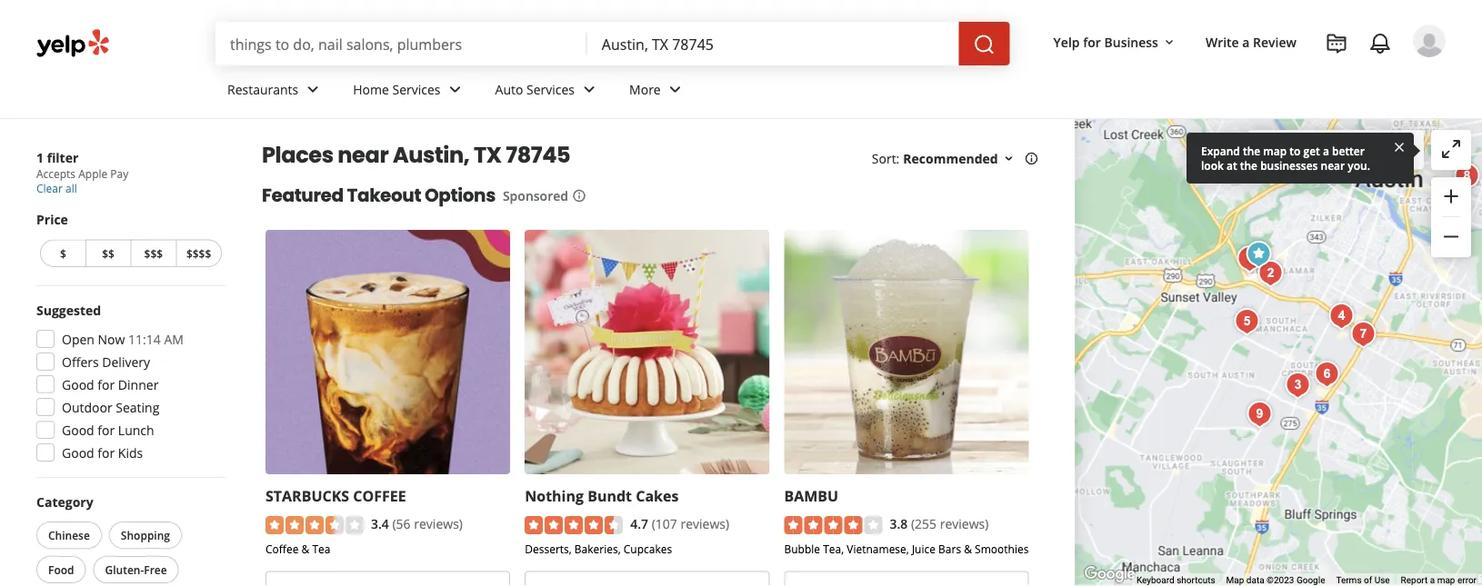 Task type: locate. For each thing, give the bounding box(es) containing it.
1 horizontal spatial near
[[1321, 158, 1345, 173]]

1 vertical spatial 16 chevron down v2 image
[[1002, 151, 1016, 166]]

to
[[1290, 143, 1301, 158]]

reviews) right the (107
[[681, 515, 729, 533]]

24 chevron down v2 image for home services
[[444, 79, 466, 100]]

1 reviews) from the left
[[414, 515, 463, 533]]

dinner
[[118, 376, 159, 393]]

24 chevron down v2 image left auto
[[444, 79, 466, 100]]

2 24 chevron down v2 image from the left
[[444, 79, 466, 100]]

1 24 chevron down v2 image from the left
[[302, 79, 324, 100]]

data
[[1247, 575, 1265, 586]]

near inside the expand the map to get a better look at the businesses near you.
[[1321, 158, 1345, 173]]

24 chevron down v2 image for auto services
[[578, 79, 600, 100]]

bundt
[[588, 487, 632, 506]]

austin,
[[393, 140, 470, 171]]

(56
[[392, 515, 411, 533]]

& left tea
[[301, 542, 309, 557]]

good down offers
[[62, 376, 94, 393]]

veracruz all natural image
[[1449, 158, 1482, 195]]

recommended
[[903, 150, 998, 167]]

terms of use link
[[1336, 575, 1390, 586]]

services for home services
[[392, 81, 441, 98]]

16 info v2 image
[[572, 189, 587, 203]]

1 horizontal spatial &
[[964, 542, 972, 557]]

close image
[[1392, 139, 1407, 155]]

nothing bundt cakes
[[525, 487, 679, 506]]

for for business
[[1083, 33, 1101, 50]]

24 chevron down v2 image inside 'restaurants' link
[[302, 79, 324, 100]]

none field up business categories element
[[602, 34, 944, 54]]

1 none field from the left
[[230, 34, 573, 54]]

24 chevron down v2 image
[[664, 79, 686, 100]]

none field up home services
[[230, 34, 573, 54]]

2 horizontal spatial reviews)
[[940, 515, 989, 533]]

map right the as
[[1344, 142, 1371, 159]]

get
[[1304, 143, 1320, 158]]

food
[[48, 562, 74, 577]]

search image
[[974, 34, 995, 56]]

16 chevron down v2 image inside yelp for business button
[[1162, 35, 1177, 50]]

0 horizontal spatial 16 chevron down v2 image
[[1002, 151, 1016, 166]]

chinese
[[48, 528, 90, 543]]

bubble tea, vietnamese, juice bars & smoothies
[[784, 542, 1029, 557]]

tea,
[[823, 542, 844, 557]]

outdoor
[[62, 399, 112, 416]]

1 vertical spatial a
[[1323, 143, 1329, 158]]

reviews) up bars
[[940, 515, 989, 533]]

shopping
[[121, 528, 170, 543]]

24 chevron down v2 image for restaurants
[[302, 79, 324, 100]]

0 horizontal spatial 24 chevron down v2 image
[[302, 79, 324, 100]]

None search field
[[216, 22, 1014, 65]]

0 vertical spatial 16 chevron down v2 image
[[1162, 35, 1177, 50]]

3 24 chevron down v2 image from the left
[[578, 79, 600, 100]]

map left error
[[1437, 575, 1455, 586]]

places near austin, tx 78745
[[262, 140, 570, 171]]

$
[[60, 246, 66, 261]]

business categories element
[[213, 65, 1446, 118]]

a right report
[[1430, 575, 1435, 586]]

map inside the expand the map to get a better look at the businesses near you.
[[1263, 143, 1287, 158]]

2 horizontal spatial 24 chevron down v2 image
[[578, 79, 600, 100]]

16 chevron down v2 image left 16 info v2 image
[[1002, 151, 1016, 166]]

at
[[1227, 158, 1237, 173]]

services
[[392, 81, 441, 98], [527, 81, 575, 98]]

open now 11:14 am
[[62, 331, 184, 348]]

a right the get
[[1323, 143, 1329, 158]]

desserts,
[[525, 542, 572, 557]]

for
[[1083, 33, 1101, 50], [98, 376, 115, 393], [98, 421, 115, 439], [98, 444, 115, 462]]

sponsored
[[503, 187, 568, 204]]

auto services
[[495, 81, 575, 98]]

starbucks coffee
[[266, 487, 406, 506]]

good for good for kids
[[62, 444, 94, 462]]

starbucks
[[266, 487, 349, 506]]

near right the get
[[1321, 158, 1345, 173]]

for down the offers delivery at the bottom of the page
[[98, 376, 115, 393]]

1 horizontal spatial none field
[[602, 34, 944, 54]]

aviator pizza & drafthouse image
[[1280, 367, 1316, 404]]

places
[[262, 140, 333, 171]]

more
[[629, 81, 661, 98]]

clear all link
[[36, 181, 77, 196]]

0 vertical spatial a
[[1242, 33, 1250, 50]]

24 chevron down v2 image inside the auto services link
[[578, 79, 600, 100]]

better
[[1332, 143, 1365, 158]]

map
[[1344, 142, 1371, 159], [1263, 143, 1287, 158], [1437, 575, 1455, 586]]

0 vertical spatial good
[[62, 376, 94, 393]]

for up good for kids
[[98, 421, 115, 439]]

report
[[1401, 575, 1428, 586]]

notifications image
[[1370, 33, 1391, 55]]

Near text field
[[602, 34, 944, 54]]

$$$$
[[186, 246, 211, 261]]

none field find
[[230, 34, 573, 54]]

a right write
[[1242, 33, 1250, 50]]

map for error
[[1437, 575, 1455, 586]]

16 chevron down v2 image right business on the right
[[1162, 35, 1177, 50]]

2 none field from the left
[[602, 34, 944, 54]]

0 horizontal spatial reviews)
[[414, 515, 463, 533]]

for down "good for lunch"
[[98, 444, 115, 462]]

1 vertical spatial good
[[62, 421, 94, 439]]

2 vertical spatial a
[[1430, 575, 1435, 586]]

near
[[338, 140, 389, 171], [1321, 158, 1345, 173]]

2 reviews) from the left
[[681, 515, 729, 533]]

near up featured takeout options
[[338, 140, 389, 171]]

good down 'outdoor'
[[62, 421, 94, 439]]

24 chevron down v2 image
[[302, 79, 324, 100], [444, 79, 466, 100], [578, 79, 600, 100]]

coffee & tea
[[266, 542, 331, 557]]

& right bars
[[964, 542, 972, 557]]

2 horizontal spatial a
[[1430, 575, 1435, 586]]

ihop image
[[1270, 152, 1306, 188]]

0 horizontal spatial group
[[31, 301, 226, 467]]

a for write
[[1242, 33, 1250, 50]]

24 chevron down v2 image right restaurants
[[302, 79, 324, 100]]

restaurants link
[[213, 65, 338, 118]]

0 horizontal spatial a
[[1242, 33, 1250, 50]]

reviews) for bundt
[[681, 515, 729, 533]]

$$$ button
[[130, 240, 176, 267]]

yelp
[[1054, 33, 1080, 50]]

2 services from the left
[[527, 81, 575, 98]]

auto
[[495, 81, 523, 98]]

hideaway kitchen & bar image
[[1345, 316, 1382, 353]]

yelp for business button
[[1046, 25, 1184, 58]]

expand the map to get a better look at the businesses near you. tooltip
[[1187, 133, 1414, 184]]

1 vertical spatial group
[[31, 301, 226, 467]]

good down "good for lunch"
[[62, 444, 94, 462]]

24 chevron down v2 image right 'auto services'
[[578, 79, 600, 100]]

3 good from the top
[[62, 444, 94, 462]]

1 horizontal spatial group
[[1431, 177, 1471, 257]]

2 & from the left
[[964, 542, 972, 557]]

16 chevron down v2 image
[[1162, 35, 1177, 50], [1002, 151, 1016, 166]]

1 good from the top
[[62, 376, 94, 393]]

a inside the expand the map to get a better look at the businesses near you.
[[1323, 143, 1329, 158]]

1 horizontal spatial a
[[1323, 143, 1329, 158]]

for for kids
[[98, 444, 115, 462]]

1 services from the left
[[392, 81, 441, 98]]

0 horizontal spatial &
[[301, 542, 309, 557]]

map left to
[[1263, 143, 1287, 158]]

tuk tuk thai cafe image
[[1229, 304, 1265, 340]]

2 good from the top
[[62, 421, 94, 439]]

price
[[36, 211, 68, 228]]

nothing bundt cakes link
[[525, 487, 679, 506]]

all
[[65, 181, 77, 196]]

apple
[[78, 166, 108, 181]]

0 horizontal spatial services
[[392, 81, 441, 98]]

zoom in image
[[1440, 185, 1462, 207]]

4.7 star rating image
[[525, 517, 623, 535]]

chinese button
[[36, 522, 102, 549]]

a
[[1242, 33, 1250, 50], [1323, 143, 1329, 158], [1430, 575, 1435, 586]]

1 & from the left
[[301, 542, 309, 557]]

1 horizontal spatial services
[[527, 81, 575, 98]]

services right auto
[[527, 81, 575, 98]]

group
[[1431, 177, 1471, 257], [31, 301, 226, 467]]

map for to
[[1263, 143, 1287, 158]]

&
[[301, 542, 309, 557], [964, 542, 972, 557]]

1 horizontal spatial 16 chevron down v2 image
[[1162, 35, 1177, 50]]

for for dinner
[[98, 376, 115, 393]]

0 horizontal spatial none field
[[230, 34, 573, 54]]

78745
[[506, 140, 570, 171]]

3.8
[[890, 515, 908, 533]]

1 horizontal spatial 24 chevron down v2 image
[[444, 79, 466, 100]]

0 horizontal spatial map
[[1263, 143, 1287, 158]]

for right yelp
[[1083, 33, 1101, 50]]

bubble
[[784, 542, 820, 557]]

good for lunch
[[62, 421, 154, 439]]

good for good for lunch
[[62, 421, 94, 439]]

food button
[[36, 557, 86, 584]]

24 chevron down v2 image inside home services link
[[444, 79, 466, 100]]

2 vertical spatial good
[[62, 444, 94, 462]]

the
[[1243, 143, 1261, 158], [1240, 158, 1258, 173]]

for inside button
[[1083, 33, 1101, 50]]

1 horizontal spatial reviews)
[[681, 515, 729, 533]]

16 chevron down v2 image inside recommended popup button
[[1002, 151, 1016, 166]]

juice
[[912, 542, 936, 557]]

$ button
[[40, 240, 85, 267]]

reviews) right (56
[[414, 515, 463, 533]]

error
[[1458, 575, 1477, 586]]

services right home
[[392, 81, 441, 98]]

lunch
[[118, 421, 154, 439]]

starbucks coffee image
[[1241, 236, 1277, 273]]

you.
[[1348, 158, 1370, 173]]

bars
[[939, 542, 961, 557]]

$$$$ button
[[176, 240, 222, 267]]

restaurants
[[227, 81, 298, 98]]

2 horizontal spatial map
[[1437, 575, 1455, 586]]

None field
[[230, 34, 573, 54], [602, 34, 944, 54]]

1 horizontal spatial map
[[1344, 142, 1371, 159]]

write a review
[[1206, 33, 1297, 50]]



Task type: vqa. For each thing, say whether or not it's contained in the screenshot.


Task type: describe. For each thing, give the bounding box(es) containing it.
keyboard shortcuts button
[[1137, 574, 1215, 587]]

tea
[[312, 542, 331, 557]]

gluten-free button
[[93, 557, 179, 584]]

expand
[[1201, 143, 1240, 158]]

for for lunch
[[98, 421, 115, 439]]

good for dinner
[[62, 376, 159, 393]]

pinthouse pizza image
[[1232, 241, 1268, 277]]

category group
[[33, 493, 226, 587]]

expand the map to get a better look at the businesses near you.
[[1201, 143, 1370, 173]]

kids
[[118, 444, 143, 462]]

cakes
[[636, 487, 679, 506]]

good for kids
[[62, 444, 143, 462]]

home services
[[353, 81, 441, 98]]

google image
[[1080, 563, 1140, 587]]

$$$
[[144, 246, 163, 261]]

terms
[[1336, 575, 1362, 586]]

more link
[[615, 65, 701, 118]]

4.7 (107 reviews)
[[630, 515, 729, 533]]

businesses
[[1261, 158, 1318, 173]]

spicy boys fried chicken - st. elmo image
[[1323, 298, 1360, 335]]

filter
[[47, 149, 78, 166]]

of
[[1364, 575, 1372, 586]]

yelp for business
[[1054, 33, 1158, 50]]

16 info v2 image
[[1025, 151, 1039, 166]]

review
[[1253, 33, 1297, 50]]

vietnamese,
[[847, 542, 909, 557]]

Find text field
[[230, 34, 573, 54]]

3 reviews) from the left
[[940, 515, 989, 533]]

bambu
[[784, 487, 839, 506]]

map for moves
[[1344, 142, 1371, 159]]

nothing
[[525, 487, 584, 506]]

$$ button
[[85, 240, 130, 267]]

expand map image
[[1440, 138, 1462, 160]]

0 vertical spatial group
[[1431, 177, 1471, 257]]

search
[[1284, 142, 1324, 159]]

4.7
[[630, 515, 648, 533]]

shopping button
[[109, 522, 182, 549]]

accepts
[[36, 166, 76, 181]]

coffee
[[266, 542, 299, 557]]

map
[[1226, 575, 1244, 586]]

recommended button
[[903, 150, 1016, 167]]

coffee
[[353, 487, 406, 506]]

starbucks coffee link
[[266, 487, 406, 506]]

desserts, bakeries, cupcakes
[[525, 542, 672, 557]]

a for report
[[1430, 575, 1435, 586]]

as
[[1328, 142, 1341, 159]]

nothing bundt cakes image
[[1252, 136, 1288, 173]]

gluten-free
[[105, 562, 167, 577]]

smoothies
[[975, 542, 1029, 557]]

map region
[[947, 87, 1482, 587]]

16 chevron down v2 image for yelp for business
[[1162, 35, 1177, 50]]

business
[[1104, 33, 1158, 50]]

report a map error
[[1401, 575, 1477, 586]]

reviews) for coffee
[[414, 515, 463, 533]]

(255
[[911, 515, 937, 533]]

0 horizontal spatial near
[[338, 140, 389, 171]]

open
[[62, 331, 95, 348]]

clear
[[36, 181, 63, 196]]

look
[[1201, 158, 1224, 173]]

group containing suggested
[[31, 301, 226, 467]]

3.8 (255 reviews)
[[890, 515, 989, 533]]

terms of use
[[1336, 575, 1390, 586]]

suggested
[[36, 301, 101, 319]]

3.4 (56 reviews)
[[371, 515, 463, 533]]

11:14
[[128, 331, 161, 348]]

price group
[[36, 211, 226, 271]]

keyboard
[[1137, 575, 1175, 586]]

1 filter accepts apple pay clear all
[[36, 149, 129, 196]]

outdoor seating
[[62, 399, 159, 416]]

offers delivery
[[62, 353, 150, 371]]

zoom out image
[[1440, 226, 1462, 248]]

bakeries,
[[575, 542, 621, 557]]

none field near
[[602, 34, 944, 54]]

featured
[[262, 183, 343, 208]]

shortcuts
[[1177, 575, 1215, 586]]

3.4 star rating image
[[266, 517, 364, 535]]

home
[[353, 81, 389, 98]]

dee dee image
[[1252, 256, 1289, 292]]

projects image
[[1326, 33, 1348, 55]]

3.8 star rating image
[[784, 517, 882, 535]]

services for auto services
[[527, 81, 575, 98]]

©2023
[[1267, 575, 1294, 586]]

takeout
[[347, 183, 421, 208]]

ruby a. image
[[1413, 25, 1446, 57]]

user actions element
[[1039, 23, 1471, 135]]

cupcakes
[[624, 542, 672, 557]]

am
[[164, 331, 184, 348]]

now
[[98, 331, 125, 348]]

$$
[[102, 246, 115, 261]]

(107
[[652, 515, 677, 533]]

featured takeout options
[[262, 183, 496, 208]]

tx
[[474, 140, 502, 171]]

keyboard shortcuts
[[1137, 575, 1215, 586]]

use
[[1375, 575, 1390, 586]]

gangnam korean bbq image
[[1309, 356, 1345, 393]]

free
[[144, 562, 167, 577]]

home services link
[[338, 65, 481, 118]]

1
[[36, 149, 44, 166]]

song la image
[[1242, 396, 1278, 433]]

16 chevron down v2 image for recommended
[[1002, 151, 1016, 166]]

good for good for dinner
[[62, 376, 94, 393]]

map data ©2023 google
[[1226, 575, 1325, 586]]



